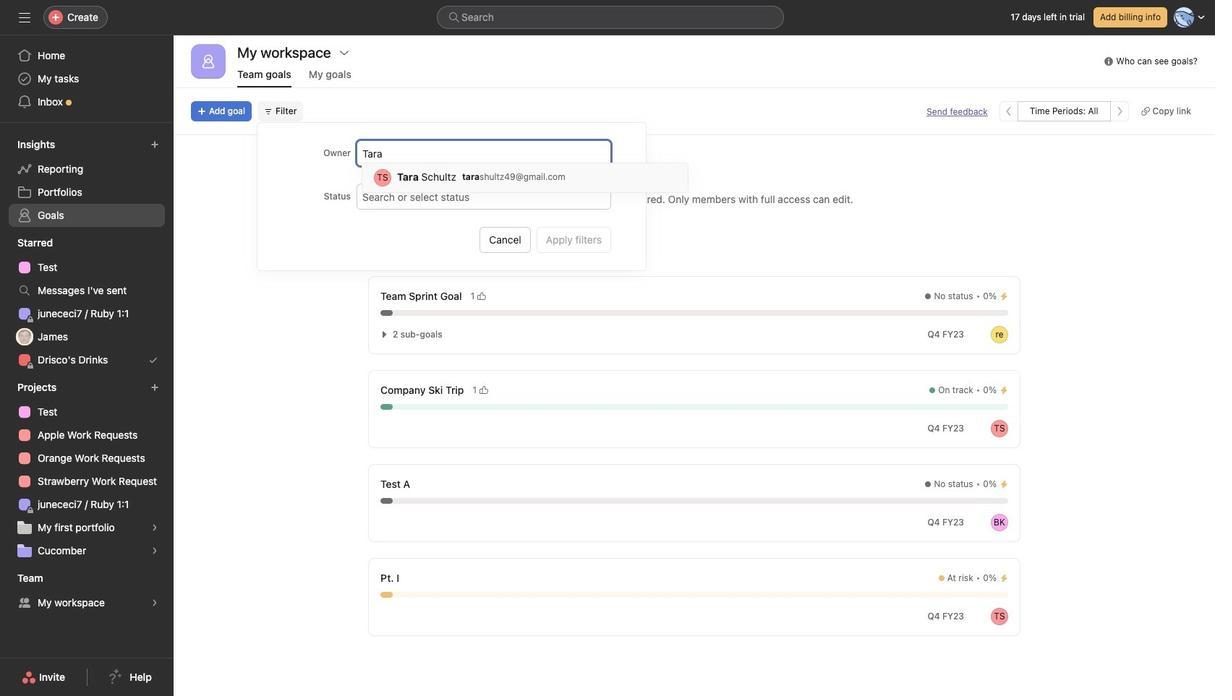 Task type: locate. For each thing, give the bounding box(es) containing it.
starred element
[[0, 230, 174, 375]]

show options image
[[338, 47, 350, 59]]

see details, my workspace image
[[150, 599, 159, 608]]

see details, my first portfolio image
[[150, 524, 159, 532]]

0 vertical spatial toggle owner popover image
[[991, 326, 1008, 344]]

1 like. click to like this task image
[[478, 292, 486, 301]]

new project or portfolio image
[[150, 383, 159, 392]]

list box
[[437, 6, 784, 29]]

1 vertical spatial toggle owner popover image
[[991, 514, 1008, 532]]

2 vertical spatial toggle owner popover image
[[991, 608, 1008, 626]]

toggle owner popover image
[[991, 420, 1008, 438]]

Mission title text field
[[360, 147, 433, 180]]

3 toggle owner popover image from the top
[[991, 608, 1008, 626]]

new insights image
[[150, 140, 159, 149]]

1 like. click to like this task image
[[480, 386, 488, 395]]

Search or select status text field
[[362, 188, 603, 205]]

toggle owner popover image
[[991, 326, 1008, 344], [991, 514, 1008, 532], [991, 608, 1008, 626]]



Task type: describe. For each thing, give the bounding box(es) containing it.
copy link image
[[1141, 107, 1150, 116]]

teams element
[[0, 566, 174, 618]]

Search or select goal owner text field
[[362, 145, 603, 162]]

hide sidebar image
[[19, 12, 30, 23]]

global element
[[0, 35, 174, 122]]

1 toggle owner popover image from the top
[[991, 326, 1008, 344]]

projects element
[[0, 375, 174, 566]]

insights element
[[0, 132, 174, 230]]

2 toggle owner popover image from the top
[[991, 514, 1008, 532]]

see details, cucomber image
[[150, 547, 159, 556]]



Task type: vqa. For each thing, say whether or not it's contained in the screenshot.
New project or portfolio ICON
yes



